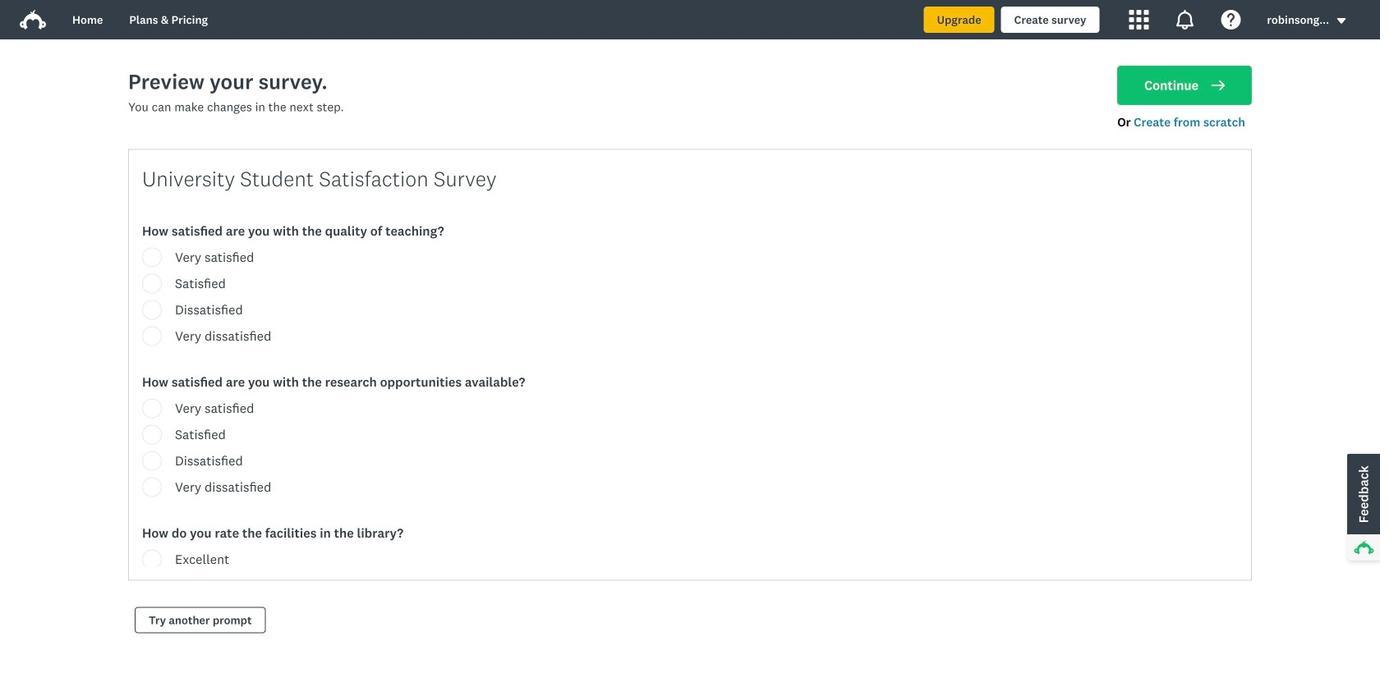 Task type: vqa. For each thing, say whether or not it's contained in the screenshot.
Products icon
yes



Task type: describe. For each thing, give the bounding box(es) containing it.
2 brand logo image from the top
[[20, 10, 46, 30]]

help icon image
[[1221, 10, 1241, 30]]



Task type: locate. For each thing, give the bounding box(es) containing it.
dropdown arrow icon image
[[1336, 15, 1347, 27], [1337, 18, 1346, 24]]

brand logo image
[[20, 7, 46, 33], [20, 10, 46, 30]]

notification center icon image
[[1175, 10, 1195, 30]]

1 brand logo image from the top
[[20, 7, 46, 33]]

products icon image
[[1129, 10, 1149, 30], [1129, 10, 1149, 30]]



